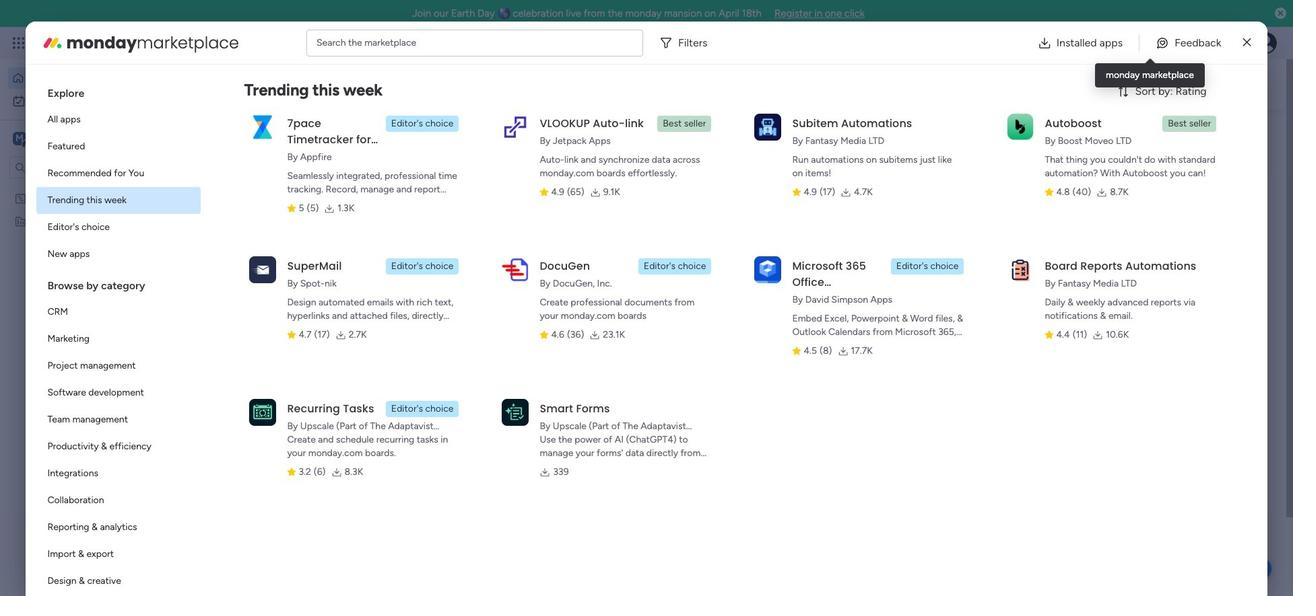 Task type: vqa. For each thing, say whether or not it's contained in the screenshot.
component icon
yes



Task type: describe. For each thing, give the bounding box(es) containing it.
1 horizontal spatial monday marketplace image
[[1143, 36, 1157, 50]]

dapulse x slim image
[[1243, 35, 1251, 51]]

v2 bolt switch image
[[1147, 77, 1155, 92]]

search everything image
[[1176, 36, 1190, 50]]

close recently visited image
[[249, 137, 265, 153]]

notifications image
[[1054, 36, 1068, 50]]

quick search results list box
[[249, 153, 998, 331]]

invite members image
[[1114, 36, 1127, 50]]

help image
[[1206, 36, 1219, 50]]

2 heading from the top
[[37, 268, 201, 299]]

templates image image
[[1043, 129, 1221, 222]]

jacob simon image
[[1256, 32, 1277, 54]]

1 image
[[1094, 28, 1106, 43]]

0 horizontal spatial monday marketplace image
[[42, 32, 64, 54]]

component image
[[451, 294, 463, 306]]

add to favorites image
[[591, 273, 604, 287]]

see plans image
[[223, 36, 236, 51]]



Task type: locate. For each thing, give the bounding box(es) containing it.
list box
[[37, 75, 201, 597], [0, 184, 172, 415]]

option
[[8, 67, 164, 89], [8, 90, 164, 112], [37, 106, 201, 133], [37, 133, 201, 160], [37, 160, 201, 187], [0, 186, 172, 189], [37, 187, 201, 214], [37, 214, 201, 241], [37, 241, 201, 268], [37, 299, 201, 326], [37, 326, 201, 353], [37, 353, 201, 380], [37, 380, 201, 407], [37, 407, 201, 434], [37, 434, 201, 461], [37, 461, 201, 488], [37, 488, 201, 515], [37, 515, 201, 542], [37, 542, 201, 569], [37, 569, 201, 596]]

update feed image
[[1084, 36, 1097, 50]]

select product image
[[12, 36, 26, 50]]

1 horizontal spatial public board image
[[451, 273, 466, 288]]

2 public board image from the left
[[451, 273, 466, 288]]

app logo image
[[250, 114, 276, 141], [502, 114, 529, 141], [755, 114, 782, 141], [1007, 114, 1034, 141], [250, 257, 276, 283], [502, 257, 529, 283], [755, 257, 782, 283], [1007, 257, 1034, 283], [250, 399, 276, 426], [502, 399, 529, 426]]

public board image
[[265, 273, 280, 288], [451, 273, 466, 288]]

1 public board image from the left
[[265, 273, 280, 288]]

0 horizontal spatial public board image
[[265, 273, 280, 288]]

heading
[[37, 75, 201, 106], [37, 268, 201, 299]]

public board image for add to favorites image
[[451, 273, 466, 288]]

workspace image
[[13, 131, 26, 146]]

roy mann image
[[280, 394, 307, 421]]

monday marketplace image right invite members icon
[[1143, 36, 1157, 50]]

workspace selection element
[[13, 131, 113, 148]]

monday marketplace image
[[42, 32, 64, 54], [1143, 36, 1157, 50]]

monday marketplace image right the select product icon
[[42, 32, 64, 54]]

remove from favorites image
[[405, 273, 419, 287]]

1 heading from the top
[[37, 75, 201, 106]]

public board image for remove from favorites image at top
[[265, 273, 280, 288]]

1 vertical spatial heading
[[37, 268, 201, 299]]

Search in workspace field
[[28, 160, 113, 176]]

0 vertical spatial heading
[[37, 75, 201, 106]]



